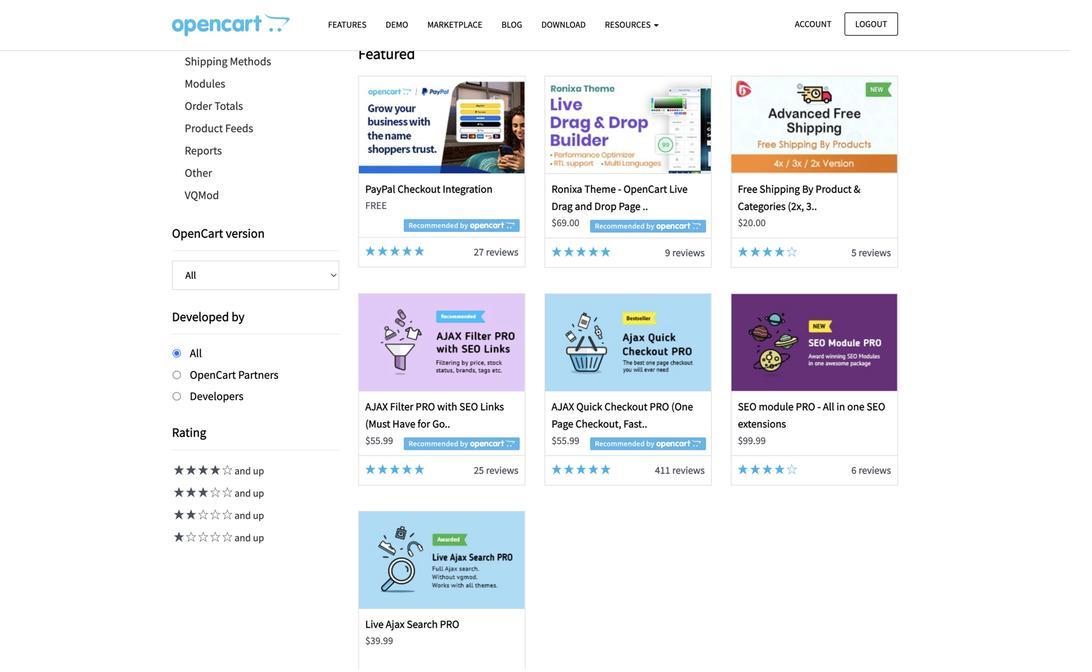 Task type: describe. For each thing, give the bounding box(es) containing it.
shipping methods
[[185, 54, 271, 69]]

developers
[[190, 389, 244, 403]]

(one
[[672, 400, 693, 413]]

product feeds
[[185, 121, 253, 135]]

paypal checkout integration link
[[365, 182, 493, 196]]

featured
[[358, 44, 415, 63]]

3 seo from the left
[[867, 400, 886, 413]]

by
[[803, 182, 814, 196]]

other
[[185, 166, 212, 180]]

live inside ronixa theme - opencart live drag and drop page .. $69.00
[[670, 182, 688, 196]]

ronixa theme - opencart live drag and drop page .. $69.00
[[552, 182, 688, 229]]

3 and up link from the top
[[172, 509, 264, 522]]

&
[[854, 182, 861, 196]]

free shipping by product & categories (2x, 3.. link
[[738, 182, 861, 213]]

2 up from the top
[[253, 487, 264, 500]]

(2x,
[[788, 199, 804, 213]]

ajax quick checkout pro (one page checkout, fast.. image
[[546, 294, 711, 391]]

blog
[[502, 19, 523, 30]]

free
[[365, 199, 387, 212]]

9
[[665, 246, 671, 259]]

version
[[226, 225, 265, 241]]

resources
[[605, 19, 653, 30]]

4 and up link from the top
[[172, 531, 264, 544]]

theme
[[585, 182, 616, 196]]

ronixa
[[552, 182, 583, 196]]

ronixa theme - opencart live drag and drop page .. link
[[552, 182, 688, 213]]

search
[[407, 618, 438, 631]]

ajax filter pro with seo links (must have for go.. link
[[365, 400, 504, 431]]

features
[[328, 19, 367, 30]]

$20.00
[[738, 217, 766, 229]]

demo
[[386, 19, 408, 30]]

411 reviews
[[655, 464, 705, 477]]

2 and up link from the top
[[172, 487, 264, 500]]

drag
[[552, 199, 573, 213]]

shipping methods link
[[172, 50, 339, 73]]

3..
[[807, 199, 817, 213]]

$55.99 inside ajax filter pro with seo links (must have for go.. $55.99
[[365, 434, 393, 447]]

25
[[474, 464, 484, 477]]

free shipping by product & categories (2x, 3.. image
[[732, 76, 898, 173]]

paypal checkout integration image
[[359, 76, 525, 173]]

resources link
[[596, 13, 669, 36]]

categories
[[738, 199, 786, 213]]

and for first and up link from the bottom
[[235, 531, 251, 544]]

all inside seo module pro - all in one seo extensions $99.99
[[823, 400, 835, 413]]

download
[[542, 19, 586, 30]]

checkout inside paypal checkout integration free
[[398, 182, 441, 196]]

by
[[232, 309, 245, 325]]

demo link
[[376, 13, 418, 36]]

and for first and up link
[[235, 464, 251, 477]]

- inside seo module pro - all in one seo extensions $99.99
[[818, 400, 821, 413]]

free shipping by product & categories (2x, 3.. $20.00
[[738, 182, 861, 229]]

..
[[643, 199, 648, 213]]

feeds
[[225, 121, 253, 135]]

ajax quick checkout pro (one page checkout, fast.. link
[[552, 400, 693, 431]]

one
[[848, 400, 865, 413]]

and for 2nd and up link from the bottom of the page
[[235, 509, 251, 522]]

4 and up from the top
[[233, 531, 264, 544]]

seo module pro - all in one seo extensions link
[[738, 400, 886, 431]]

live ajax search pro image
[[359, 512, 525, 609]]

25 reviews
[[474, 464, 519, 477]]

marketplace link
[[418, 13, 492, 36]]

module
[[759, 400, 794, 413]]

seo inside ajax filter pro with seo links (must have for go.. $55.99
[[460, 400, 478, 413]]

0 vertical spatial product
[[185, 121, 223, 135]]

2 seo from the left
[[738, 400, 757, 413]]

opencart version
[[172, 225, 265, 241]]

developed by
[[172, 309, 245, 325]]

pro inside seo module pro - all in one seo extensions $99.99
[[796, 400, 816, 413]]

live ajax search pro link
[[365, 618, 460, 631]]

0 horizontal spatial shipping
[[185, 54, 228, 69]]

checkout,
[[576, 417, 622, 431]]

rating
[[172, 424, 206, 440]]

blog link
[[492, 13, 532, 36]]

logout
[[856, 18, 888, 30]]

reports
[[185, 143, 222, 158]]

partners
[[238, 368, 279, 382]]

ajax filter pro with seo links (must have for go.. image
[[359, 294, 525, 391]]

5
[[852, 246, 857, 259]]

and for 2nd and up link from the top of the page
[[235, 487, 251, 500]]

have
[[393, 417, 416, 431]]

developed
[[172, 309, 229, 325]]

download link
[[532, 13, 596, 36]]

order
[[185, 99, 212, 113]]

integration
[[443, 182, 493, 196]]

opencart partners
[[190, 368, 279, 382]]

payment gateways link
[[172, 28, 339, 50]]

vqmod
[[185, 188, 219, 202]]

account
[[795, 18, 832, 30]]



Task type: locate. For each thing, give the bounding box(es) containing it.
9 reviews
[[665, 246, 705, 259]]

0 horizontal spatial checkout
[[398, 182, 441, 196]]

2 ajax from the left
[[552, 400, 574, 413]]

pro up the 'for'
[[416, 400, 435, 413]]

page inside ronixa theme - opencart live drag and drop page .. $69.00
[[619, 199, 641, 213]]

page
[[619, 199, 641, 213], [552, 417, 574, 431]]

1 vertical spatial product
[[816, 182, 852, 196]]

all
[[190, 346, 202, 360], [823, 400, 835, 413]]

0 horizontal spatial seo
[[460, 400, 478, 413]]

gateways
[[230, 32, 276, 46]]

1 horizontal spatial live
[[670, 182, 688, 196]]

shipping up (2x, on the right top
[[760, 182, 800, 196]]

product left &
[[816, 182, 852, 196]]

1 vertical spatial live
[[365, 618, 384, 631]]

product feeds link
[[172, 117, 339, 140]]

$55.99
[[365, 434, 393, 447], [552, 434, 580, 447]]

and up link
[[172, 464, 264, 477], [172, 487, 264, 500], [172, 509, 264, 522], [172, 531, 264, 544]]

1 horizontal spatial product
[[816, 182, 852, 196]]

quick
[[577, 400, 603, 413]]

1 horizontal spatial all
[[823, 400, 835, 413]]

in
[[837, 400, 846, 413]]

0 vertical spatial opencart
[[624, 182, 667, 196]]

filter
[[390, 400, 414, 413]]

1 and up link from the top
[[172, 464, 264, 477]]

modules
[[185, 76, 225, 91]]

1 vertical spatial checkout
[[605, 400, 648, 413]]

0 horizontal spatial live
[[365, 618, 384, 631]]

ajax left quick
[[552, 400, 574, 413]]

logout link
[[845, 12, 899, 36]]

star light o image
[[787, 247, 797, 257], [787, 464, 797, 474], [220, 465, 233, 475], [208, 509, 220, 520], [184, 532, 196, 542], [208, 532, 220, 542], [220, 532, 233, 542]]

opencart for opencart version
[[172, 225, 223, 241]]

0 vertical spatial checkout
[[398, 182, 441, 196]]

methods
[[230, 54, 271, 69]]

reviews for ajax filter pro with seo links (must have for go..
[[486, 464, 519, 477]]

27
[[474, 246, 484, 258]]

marketplace
[[428, 19, 483, 30]]

all down developed
[[190, 346, 202, 360]]

opencart down the "vqmod"
[[172, 225, 223, 241]]

pro inside live ajax search pro $39.99
[[440, 618, 460, 631]]

opencart inside ronixa theme - opencart live drag and drop page .. $69.00
[[624, 182, 667, 196]]

- inside ronixa theme - opencart live drag and drop page .. $69.00
[[618, 182, 622, 196]]

opencart extensions image
[[172, 13, 290, 36]]

reviews right "411"
[[673, 464, 705, 477]]

2 vertical spatial opencart
[[190, 368, 236, 382]]

vqmod link
[[172, 184, 339, 206]]

0 horizontal spatial -
[[618, 182, 622, 196]]

0 vertical spatial -
[[618, 182, 622, 196]]

6 reviews
[[852, 464, 892, 477]]

reviews for seo module pro - all in one seo extensions
[[859, 464, 892, 477]]

6
[[852, 464, 857, 477]]

reviews for free shipping by product & categories (2x, 3..
[[859, 246, 892, 259]]

ajax up (must
[[365, 400, 388, 413]]

opencart up "developers"
[[190, 368, 236, 382]]

and up
[[233, 464, 264, 477], [233, 487, 264, 500], [233, 509, 264, 522], [233, 531, 264, 544]]

ajax inside ajax filter pro with seo links (must have for go.. $55.99
[[365, 400, 388, 413]]

None radio
[[173, 349, 181, 358], [173, 371, 181, 379], [173, 349, 181, 358], [173, 371, 181, 379]]

seo module pro - all in one seo extensions $99.99
[[738, 400, 886, 447]]

reviews right 6
[[859, 464, 892, 477]]

1 horizontal spatial seo
[[738, 400, 757, 413]]

$99.99
[[738, 434, 766, 447]]

ajax for ajax filter pro with seo links (must have for go..
[[365, 400, 388, 413]]

ronixa theme - opencart live drag and drop page .. image
[[546, 76, 711, 173]]

with
[[437, 400, 457, 413]]

all left in
[[823, 400, 835, 413]]

checkout inside ajax quick checkout pro (one page checkout, fast.. $55.99
[[605, 400, 648, 413]]

go..
[[433, 417, 450, 431]]

1 ajax from the left
[[365, 400, 388, 413]]

ajax filter pro with seo links (must have for go.. $55.99
[[365, 400, 504, 447]]

account link
[[784, 12, 843, 36]]

1 horizontal spatial $55.99
[[552, 434, 580, 447]]

0 vertical spatial live
[[670, 182, 688, 196]]

- right theme
[[618, 182, 622, 196]]

pro inside ajax filter pro with seo links (must have for go.. $55.99
[[416, 400, 435, 413]]

shipping inside free shipping by product & categories (2x, 3.. $20.00
[[760, 182, 800, 196]]

3 up from the top
[[253, 509, 264, 522]]

paypal payment gateway image
[[426, 0, 831, 29]]

live
[[670, 182, 688, 196], [365, 618, 384, 631]]

up
[[253, 464, 264, 477], [253, 487, 264, 500], [253, 509, 264, 522], [253, 531, 264, 544]]

2 $55.99 from the left
[[552, 434, 580, 447]]

fast..
[[624, 417, 648, 431]]

paypal checkout integration free
[[365, 182, 493, 212]]

0 horizontal spatial ajax
[[365, 400, 388, 413]]

$55.99 down checkout,
[[552, 434, 580, 447]]

411
[[655, 464, 671, 477]]

3 and up from the top
[[233, 509, 264, 522]]

checkout right paypal
[[398, 182, 441, 196]]

$55.99 inside ajax quick checkout pro (one page checkout, fast.. $55.99
[[552, 434, 580, 447]]

reviews right 27
[[486, 246, 519, 258]]

pro left (one
[[650, 400, 669, 413]]

ajax
[[386, 618, 405, 631]]

shipping down payment
[[185, 54, 228, 69]]

1 vertical spatial opencart
[[172, 225, 223, 241]]

pro right module
[[796, 400, 816, 413]]

opencart up .. at the top of the page
[[624, 182, 667, 196]]

seo right with
[[460, 400, 478, 413]]

totals
[[215, 99, 243, 113]]

1 horizontal spatial ajax
[[552, 400, 574, 413]]

star light o image
[[208, 487, 220, 497], [220, 487, 233, 497], [196, 509, 208, 520], [220, 509, 233, 520], [196, 532, 208, 542]]

links
[[480, 400, 504, 413]]

languages link
[[172, 6, 339, 28]]

page left checkout,
[[552, 417, 574, 431]]

1 $55.99 from the left
[[365, 434, 393, 447]]

-
[[618, 182, 622, 196], [818, 400, 821, 413]]

1 and up from the top
[[233, 464, 264, 477]]

product inside free shipping by product & categories (2x, 3.. $20.00
[[816, 182, 852, 196]]

1 seo from the left
[[460, 400, 478, 413]]

star light image
[[365, 246, 376, 256], [390, 246, 400, 256], [414, 246, 425, 256], [552, 247, 562, 257], [564, 247, 574, 257], [576, 247, 587, 257], [589, 247, 599, 257], [601, 247, 611, 257], [775, 247, 785, 257], [402, 464, 412, 474], [414, 464, 425, 474], [552, 464, 562, 474], [576, 464, 587, 474], [738, 464, 748, 474], [750, 464, 761, 474], [172, 465, 184, 475], [196, 465, 208, 475], [208, 465, 220, 475], [196, 487, 208, 497], [172, 509, 184, 520], [172, 532, 184, 542]]

0 horizontal spatial page
[[552, 417, 574, 431]]

1 horizontal spatial shipping
[[760, 182, 800, 196]]

seo module pro - all in one seo extensions image
[[732, 294, 898, 391]]

reviews right 25
[[486, 464, 519, 477]]

checkout
[[398, 182, 441, 196], [605, 400, 648, 413]]

ajax inside ajax quick checkout pro (one page checkout, fast.. $55.99
[[552, 400, 574, 413]]

live inside live ajax search pro $39.99
[[365, 618, 384, 631]]

0 vertical spatial page
[[619, 199, 641, 213]]

ajax quick checkout pro (one page checkout, fast.. $55.99
[[552, 400, 693, 447]]

free
[[738, 182, 758, 196]]

opencart for opencart partners
[[190, 368, 236, 382]]

payment
[[185, 32, 227, 46]]

1 vertical spatial shipping
[[760, 182, 800, 196]]

paypal
[[365, 182, 396, 196]]

checkout up fast..
[[605, 400, 648, 413]]

0 vertical spatial all
[[190, 346, 202, 360]]

$69.00
[[552, 217, 580, 229]]

1 vertical spatial all
[[823, 400, 835, 413]]

1 horizontal spatial page
[[619, 199, 641, 213]]

5 reviews
[[852, 246, 892, 259]]

reports link
[[172, 140, 339, 162]]

None radio
[[173, 392, 181, 401]]

reviews for ronixa theme - opencart live drag and drop page ..
[[673, 246, 705, 259]]

2 and up from the top
[[233, 487, 264, 500]]

modules link
[[172, 73, 339, 95]]

reviews right the 9
[[673, 246, 705, 259]]

seo
[[460, 400, 478, 413], [738, 400, 757, 413], [867, 400, 886, 413]]

seo up extensions
[[738, 400, 757, 413]]

for
[[418, 417, 430, 431]]

order totals link
[[172, 95, 339, 117]]

reviews
[[486, 246, 519, 258], [673, 246, 705, 259], [859, 246, 892, 259], [486, 464, 519, 477], [673, 464, 705, 477], [859, 464, 892, 477]]

reviews right 5
[[859, 246, 892, 259]]

1 horizontal spatial checkout
[[605, 400, 648, 413]]

pro right search
[[440, 618, 460, 631]]

seo right the one
[[867, 400, 886, 413]]

pro inside ajax quick checkout pro (one page checkout, fast.. $55.99
[[650, 400, 669, 413]]

languages
[[185, 10, 236, 24]]

4 up from the top
[[253, 531, 264, 544]]

reviews for ajax quick checkout pro (one page checkout, fast..
[[673, 464, 705, 477]]

star light image
[[378, 246, 388, 256], [402, 246, 412, 256], [738, 247, 748, 257], [750, 247, 761, 257], [763, 247, 773, 257], [365, 464, 376, 474], [378, 464, 388, 474], [390, 464, 400, 474], [564, 464, 574, 474], [589, 464, 599, 474], [601, 464, 611, 474], [763, 464, 773, 474], [775, 464, 785, 474], [184, 465, 196, 475], [172, 487, 184, 497], [184, 487, 196, 497], [184, 509, 196, 520]]

0 horizontal spatial $55.99
[[365, 434, 393, 447]]

and
[[575, 199, 593, 213], [235, 464, 251, 477], [235, 487, 251, 500], [235, 509, 251, 522], [235, 531, 251, 544]]

live ajax search pro $39.99
[[365, 618, 460, 647]]

other link
[[172, 162, 339, 184]]

1 up from the top
[[253, 464, 264, 477]]

ajax
[[365, 400, 388, 413], [552, 400, 574, 413]]

0 vertical spatial shipping
[[185, 54, 228, 69]]

$55.99 down (must
[[365, 434, 393, 447]]

and inside ronixa theme - opencart live drag and drop page .. $69.00
[[575, 199, 593, 213]]

$39.99
[[365, 635, 393, 647]]

extensions
[[738, 417, 786, 431]]

1 vertical spatial -
[[818, 400, 821, 413]]

pro
[[416, 400, 435, 413], [650, 400, 669, 413], [796, 400, 816, 413], [440, 618, 460, 631]]

reviews for paypal checkout integration
[[486, 246, 519, 258]]

payment gateways
[[185, 32, 276, 46]]

product up reports on the top
[[185, 121, 223, 135]]

0 horizontal spatial all
[[190, 346, 202, 360]]

ajax for ajax quick checkout pro (one page checkout, fast..
[[552, 400, 574, 413]]

- left in
[[818, 400, 821, 413]]

page left .. at the top of the page
[[619, 199, 641, 213]]

page inside ajax quick checkout pro (one page checkout, fast.. $55.99
[[552, 417, 574, 431]]

1 vertical spatial page
[[552, 417, 574, 431]]

2 horizontal spatial seo
[[867, 400, 886, 413]]

1 horizontal spatial -
[[818, 400, 821, 413]]

drop
[[595, 199, 617, 213]]

0 horizontal spatial product
[[185, 121, 223, 135]]



Task type: vqa. For each thing, say whether or not it's contained in the screenshot.
OpenCart - Contact IMAGE
no



